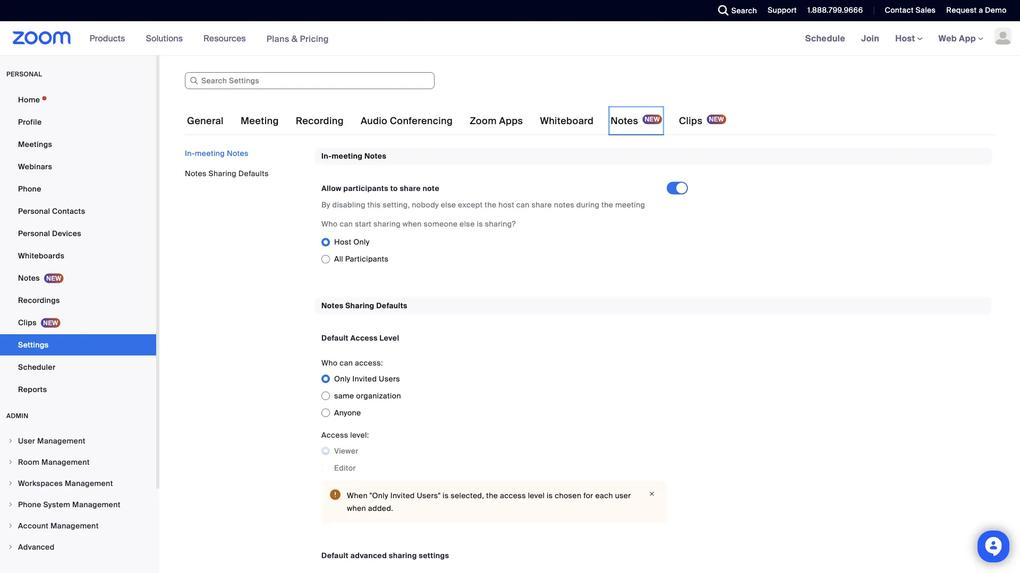 Task type: locate. For each thing, give the bounding box(es) containing it.
1 right image from the top
[[7, 438, 14, 445]]

host only
[[334, 237, 370, 247]]

management up room management
[[37, 437, 85, 446]]

1 vertical spatial host
[[334, 237, 351, 247]]

disabling
[[332, 200, 365, 210]]

notes link
[[0, 268, 156, 289]]

users"
[[417, 491, 441, 501]]

1 horizontal spatial host
[[895, 33, 917, 44]]

workspaces management
[[18, 479, 113, 489]]

phone inside phone system management menu item
[[18, 500, 41, 510]]

share
[[400, 184, 421, 194], [532, 200, 552, 210]]

phone for phone system management
[[18, 500, 41, 510]]

invited inside when "only invited users" is selected, the access level is chosen for each user when added.
[[390, 491, 415, 501]]

right image inside account management menu item
[[7, 523, 14, 530]]

1 horizontal spatial in-meeting notes
[[321, 151, 387, 161]]

nobody
[[412, 200, 439, 210]]

host inside the meetings "navigation"
[[895, 33, 917, 44]]

notes sharing defaults up default access level
[[321, 301, 408, 311]]

in-meeting notes element
[[315, 148, 992, 281]]

personal for personal devices
[[18, 229, 50, 239]]

1 horizontal spatial clips
[[679, 115, 703, 127]]

else down except
[[460, 219, 475, 229]]

1 horizontal spatial access
[[350, 333, 378, 343]]

when down nobody
[[403, 219, 422, 229]]

right image left system
[[7, 502, 14, 509]]

right image inside 'workspaces management' menu item
[[7, 481, 14, 487]]

recording
[[296, 115, 344, 127]]

only inside who can start sharing when someone else is sharing? option group
[[353, 237, 370, 247]]

when
[[347, 491, 368, 501]]

when "only invited users" is selected, the access level is chosen for each user when added.
[[347, 491, 631, 514]]

a
[[979, 5, 983, 15]]

default for default advanced sharing settings
[[321, 551, 349, 561]]

advanced
[[350, 551, 387, 561]]

0 horizontal spatial sharing
[[209, 169, 237, 179]]

2 personal from the top
[[18, 229, 50, 239]]

host inside who can start sharing when someone else is sharing? option group
[[334, 237, 351, 247]]

who can start sharing when someone else is sharing? option group
[[321, 234, 697, 268]]

1 horizontal spatial defaults
[[376, 301, 408, 311]]

access left level
[[350, 333, 378, 343]]

0 horizontal spatial meeting
[[195, 149, 225, 158]]

menu bar
[[185, 148, 307, 179]]

meeting up allow at the top left of page
[[332, 151, 363, 161]]

invited right "only
[[390, 491, 415, 501]]

management up workspaces management
[[41, 458, 90, 468]]

the left host
[[485, 200, 497, 210]]

1 horizontal spatial notes sharing defaults
[[321, 301, 408, 311]]

who for who can start sharing when someone else is sharing?
[[321, 219, 338, 229]]

2 right image from the top
[[7, 502, 14, 509]]

right image for room management
[[7, 460, 14, 466]]

user management menu item
[[0, 431, 156, 452]]

1 vertical spatial can
[[340, 219, 353, 229]]

0 horizontal spatial invited
[[352, 374, 377, 384]]

1 horizontal spatial is
[[477, 219, 483, 229]]

1 horizontal spatial only
[[353, 237, 370, 247]]

management inside menu item
[[37, 437, 85, 446]]

warning image
[[330, 490, 341, 500]]

in- up allow at the top left of page
[[321, 151, 332, 161]]

management down phone system management menu item
[[50, 522, 99, 531]]

selected,
[[451, 491, 484, 501]]

when down when
[[347, 504, 366, 514]]

personal
[[18, 206, 50, 216], [18, 229, 50, 239]]

who inside the notes sharing defaults element
[[321, 358, 338, 368]]

1 vertical spatial clips
[[18, 318, 37, 328]]

management
[[37, 437, 85, 446], [41, 458, 90, 468], [65, 479, 113, 489], [72, 500, 121, 510], [50, 522, 99, 531]]

clips
[[679, 115, 703, 127], [18, 318, 37, 328]]

2 horizontal spatial is
[[547, 491, 553, 501]]

personal menu menu
[[0, 89, 156, 402]]

sharing down in-meeting notes link
[[209, 169, 237, 179]]

1 default from the top
[[321, 333, 349, 343]]

can left "access:"
[[340, 358, 353, 368]]

only inside who can access: "option group"
[[334, 374, 350, 384]]

phone
[[18, 184, 41, 194], [18, 500, 41, 510]]

0 vertical spatial invited
[[352, 374, 377, 384]]

0 horizontal spatial host
[[334, 237, 351, 247]]

banner containing products
[[0, 21, 1020, 56]]

1 vertical spatial invited
[[390, 491, 415, 501]]

sharing
[[209, 169, 237, 179], [345, 301, 374, 311]]

right image left advanced
[[7, 545, 14, 551]]

phone inside phone link
[[18, 184, 41, 194]]

1 vertical spatial notes sharing defaults
[[321, 301, 408, 311]]

the right the during
[[602, 200, 613, 210]]

0 horizontal spatial is
[[443, 491, 449, 501]]

who down by
[[321, 219, 338, 229]]

sharing up default access level
[[345, 301, 374, 311]]

0 vertical spatial share
[[400, 184, 421, 194]]

personal up personal devices at the top of page
[[18, 206, 50, 216]]

start
[[355, 219, 372, 229]]

search button
[[710, 0, 760, 21]]

1 personal from the top
[[18, 206, 50, 216]]

by
[[321, 200, 330, 210]]

0 vertical spatial when
[[403, 219, 422, 229]]

resources button
[[204, 21, 251, 55]]

is right users" in the bottom of the page
[[443, 491, 449, 501]]

is down the by disabling this setting, nobody else except the host can share notes during the meeting
[[477, 219, 483, 229]]

zoom apps
[[470, 115, 523, 127]]

1 vertical spatial when
[[347, 504, 366, 514]]

2 right image from the top
[[7, 481, 14, 487]]

0 horizontal spatial when
[[347, 504, 366, 514]]

right image inside advanced menu item
[[7, 545, 14, 551]]

right image inside room management menu item
[[7, 460, 14, 466]]

can right host
[[516, 200, 530, 210]]

default access level
[[321, 333, 399, 343]]

0 horizontal spatial clips
[[18, 318, 37, 328]]

request a demo
[[947, 5, 1007, 15]]

1 right image from the top
[[7, 460, 14, 466]]

is
[[477, 219, 483, 229], [443, 491, 449, 501], [547, 491, 553, 501]]

right image inside user management menu item
[[7, 438, 14, 445]]

phone for phone
[[18, 184, 41, 194]]

clips inside personal menu menu
[[18, 318, 37, 328]]

notes sharing defaults down in-meeting notes link
[[185, 169, 269, 179]]

notes inside personal menu menu
[[18, 273, 40, 283]]

else up someone
[[441, 200, 456, 210]]

1 horizontal spatial in-
[[321, 151, 332, 161]]

account
[[18, 522, 49, 531]]

0 vertical spatial personal
[[18, 206, 50, 216]]

1 vertical spatial else
[[460, 219, 475, 229]]

in-meeting notes up notes sharing defaults link on the left top
[[185, 149, 249, 158]]

recordings link
[[0, 290, 156, 311]]

1 vertical spatial phone
[[18, 500, 41, 510]]

sharing?
[[485, 219, 516, 229]]

0 horizontal spatial only
[[334, 374, 350, 384]]

host up all
[[334, 237, 351, 247]]

1 vertical spatial right image
[[7, 481, 14, 487]]

2 default from the top
[[321, 551, 349, 561]]

is right level
[[547, 491, 553, 501]]

share right the to on the left of page
[[400, 184, 421, 194]]

right image left "account"
[[7, 523, 14, 530]]

1 vertical spatial sharing
[[345, 301, 374, 311]]

0 vertical spatial who
[[321, 219, 338, 229]]

can left "start"
[[340, 219, 353, 229]]

0 horizontal spatial notes sharing defaults
[[185, 169, 269, 179]]

system
[[43, 500, 70, 510]]

defaults up level
[[376, 301, 408, 311]]

who inside in-meeting notes element
[[321, 219, 338, 229]]

0 vertical spatial access
[[350, 333, 378, 343]]

invited down "access:"
[[352, 374, 377, 384]]

user
[[615, 491, 631, 501]]

sharing left the settings
[[389, 551, 417, 561]]

who can access: option group
[[321, 371, 667, 422]]

0 vertical spatial notes sharing defaults
[[185, 169, 269, 179]]

1 horizontal spatial sharing
[[345, 301, 374, 311]]

only up all participants
[[353, 237, 370, 247]]

0 vertical spatial sharing
[[209, 169, 237, 179]]

"only
[[370, 491, 388, 501]]

host down contact sales
[[895, 33, 917, 44]]

sharing inside in-meeting notes element
[[374, 219, 401, 229]]

can inside the notes sharing defaults element
[[340, 358, 353, 368]]

defaults down in-meeting notes link
[[239, 169, 269, 179]]

right image
[[7, 460, 14, 466], [7, 481, 14, 487]]

meetings
[[18, 139, 52, 149]]

0 vertical spatial default
[[321, 333, 349, 343]]

who up same
[[321, 358, 338, 368]]

contact sales link
[[877, 0, 939, 21], [885, 5, 936, 15]]

host
[[895, 33, 917, 44], [334, 237, 351, 247]]

admin menu menu
[[0, 431, 156, 559]]

access
[[350, 333, 378, 343], [321, 431, 348, 440]]

in- down general
[[185, 149, 195, 158]]

0 vertical spatial defaults
[[239, 169, 269, 179]]

1 vertical spatial personal
[[18, 229, 50, 239]]

else
[[441, 200, 456, 210], [460, 219, 475, 229]]

personal up whiteboards
[[18, 229, 50, 239]]

phone up "account"
[[18, 500, 41, 510]]

management for user management
[[37, 437, 85, 446]]

right image for account
[[7, 523, 14, 530]]

advanced menu item
[[0, 538, 156, 558]]

0 vertical spatial clips
[[679, 115, 703, 127]]

2 phone from the top
[[18, 500, 41, 510]]

host for host only
[[334, 237, 351, 247]]

settings link
[[0, 335, 156, 356]]

advanced
[[18, 543, 55, 553]]

access up viewer
[[321, 431, 348, 440]]

1 horizontal spatial share
[[532, 200, 552, 210]]

management for workspaces management
[[65, 479, 113, 489]]

1 horizontal spatial when
[[403, 219, 422, 229]]

whiteboards
[[18, 251, 64, 261]]

participants
[[343, 184, 389, 194]]

0 vertical spatial only
[[353, 237, 370, 247]]

1 vertical spatial access
[[321, 431, 348, 440]]

1 vertical spatial only
[[334, 374, 350, 384]]

1 horizontal spatial else
[[460, 219, 475, 229]]

default up who can access:
[[321, 333, 349, 343]]

personal for personal contacts
[[18, 206, 50, 216]]

right image left room on the left bottom
[[7, 460, 14, 466]]

0 horizontal spatial else
[[441, 200, 456, 210]]

1 vertical spatial who
[[321, 358, 338, 368]]

meeting up notes sharing defaults link on the left top
[[195, 149, 225, 158]]

2 who from the top
[[321, 358, 338, 368]]

0 vertical spatial sharing
[[374, 219, 401, 229]]

can for who can access:
[[340, 358, 353, 368]]

phone down webinars
[[18, 184, 41, 194]]

the
[[485, 200, 497, 210], [602, 200, 613, 210], [486, 491, 498, 501]]

notes inside tabs of my account settings page tab list
[[611, 115, 638, 127]]

the left access in the bottom of the page
[[486, 491, 498, 501]]

4 right image from the top
[[7, 545, 14, 551]]

this
[[367, 200, 381, 210]]

right image left user
[[7, 438, 14, 445]]

meeting right the during
[[615, 200, 645, 210]]

home link
[[0, 89, 156, 111]]

defaults
[[239, 169, 269, 179], [376, 301, 408, 311]]

1 who from the top
[[321, 219, 338, 229]]

1 vertical spatial sharing
[[389, 551, 417, 561]]

0 vertical spatial host
[[895, 33, 917, 44]]

2 vertical spatial can
[[340, 358, 353, 368]]

management down room management menu item
[[65, 479, 113, 489]]

schedule link
[[797, 21, 853, 55]]

right image inside phone system management menu item
[[7, 502, 14, 509]]

right image left workspaces
[[7, 481, 14, 487]]

contact sales
[[885, 5, 936, 15]]

right image
[[7, 438, 14, 445], [7, 502, 14, 509], [7, 523, 14, 530], [7, 545, 14, 551]]

0 vertical spatial else
[[441, 200, 456, 210]]

audio
[[361, 115, 387, 127]]

0 vertical spatial right image
[[7, 460, 14, 466]]

banner
[[0, 21, 1020, 56]]

sharing down setting, at top
[[374, 219, 401, 229]]

sharing inside the notes sharing defaults element
[[345, 301, 374, 311]]

audio conferencing
[[361, 115, 453, 127]]

in-meeting notes
[[185, 149, 249, 158], [321, 151, 387, 161]]

0 horizontal spatial share
[[400, 184, 421, 194]]

1 phone from the top
[[18, 184, 41, 194]]

allow
[[321, 184, 342, 194]]

only
[[353, 237, 370, 247], [334, 374, 350, 384]]

notes
[[611, 115, 638, 127], [227, 149, 249, 158], [364, 151, 387, 161], [185, 169, 207, 179], [18, 273, 40, 283], [321, 301, 344, 311]]

share left the notes
[[532, 200, 552, 210]]

only up same
[[334, 374, 350, 384]]

1 vertical spatial default
[[321, 551, 349, 561]]

in-meeting notes up participants
[[321, 151, 387, 161]]

room management
[[18, 458, 90, 468]]

1 horizontal spatial invited
[[390, 491, 415, 501]]

default left advanced
[[321, 551, 349, 561]]

participants
[[345, 254, 389, 264]]

products
[[90, 33, 125, 44]]

invited
[[352, 374, 377, 384], [390, 491, 415, 501]]

3 right image from the top
[[7, 523, 14, 530]]

join link
[[853, 21, 888, 55]]

0 vertical spatial phone
[[18, 184, 41, 194]]



Task type: describe. For each thing, give the bounding box(es) containing it.
pricing
[[300, 33, 329, 44]]

profile picture image
[[995, 28, 1012, 45]]

meeting
[[241, 115, 279, 127]]

0 horizontal spatial access
[[321, 431, 348, 440]]

setting,
[[383, 200, 410, 210]]

viewer
[[334, 447, 359, 456]]

when inside in-meeting notes element
[[403, 219, 422, 229]]

Search Settings text field
[[185, 72, 435, 89]]

in-meeting notes link
[[185, 149, 249, 158]]

default advanced sharing settings
[[321, 551, 449, 561]]

scheduler link
[[0, 357, 156, 378]]

zoom
[[470, 115, 497, 127]]

0 horizontal spatial defaults
[[239, 169, 269, 179]]

level
[[528, 491, 545, 501]]

phone link
[[0, 179, 156, 200]]

management for account management
[[50, 522, 99, 531]]

sharing inside the notes sharing defaults element
[[389, 551, 417, 561]]

room management menu item
[[0, 453, 156, 473]]

personal contacts
[[18, 206, 85, 216]]

user
[[18, 437, 35, 446]]

account management menu item
[[0, 517, 156, 537]]

organization
[[356, 391, 401, 401]]

clips link
[[0, 312, 156, 334]]

plans
[[267, 33, 289, 44]]

webinars link
[[0, 156, 156, 177]]

meetings link
[[0, 134, 156, 155]]

profile
[[18, 117, 42, 127]]

notes
[[554, 200, 574, 210]]

chosen
[[555, 491, 582, 501]]

right image for user
[[7, 438, 14, 445]]

added.
[[368, 504, 393, 514]]

admin
[[6, 412, 29, 421]]

app
[[959, 33, 976, 44]]

is inside in-meeting notes element
[[477, 219, 483, 229]]

meetings navigation
[[797, 21, 1020, 56]]

access
[[500, 491, 526, 501]]

editor
[[334, 464, 356, 473]]

who can access:
[[321, 358, 383, 368]]

right image for phone
[[7, 502, 14, 509]]

allow participants to share note
[[321, 184, 440, 194]]

1 horizontal spatial meeting
[[332, 151, 363, 161]]

access level:
[[321, 431, 369, 440]]

invited inside who can access: "option group"
[[352, 374, 377, 384]]

settings
[[18, 340, 49, 350]]

product information navigation
[[82, 21, 337, 56]]

the inside when "only invited users" is selected, the access level is chosen for each user when added.
[[486, 491, 498, 501]]

reports
[[18, 385, 47, 395]]

0 horizontal spatial in-
[[185, 149, 195, 158]]

user management
[[18, 437, 85, 446]]

host for host
[[895, 33, 917, 44]]

tabs of my account settings page tab list
[[185, 106, 728, 136]]

when inside when "only invited users" is selected, the access level is chosen for each user when added.
[[347, 504, 366, 514]]

contact
[[885, 5, 914, 15]]

access:
[[355, 358, 383, 368]]

who can start sharing when someone else is sharing?
[[321, 219, 516, 229]]

phone system management
[[18, 500, 121, 510]]

who for who can access:
[[321, 358, 338, 368]]

general
[[187, 115, 224, 127]]

phone system management menu item
[[0, 495, 156, 515]]

for
[[584, 491, 593, 501]]

web
[[939, 33, 957, 44]]

&
[[292, 33, 298, 44]]

workspaces management menu item
[[0, 474, 156, 494]]

notes sharing defaults link
[[185, 169, 269, 179]]

request
[[947, 5, 977, 15]]

management for room management
[[41, 458, 90, 468]]

except
[[458, 200, 483, 210]]

workspaces
[[18, 479, 63, 489]]

level:
[[350, 431, 369, 440]]

0 vertical spatial can
[[516, 200, 530, 210]]

personal devices link
[[0, 223, 156, 244]]

1 vertical spatial share
[[532, 200, 552, 210]]

by disabling this setting, nobody else except the host can share notes during the meeting
[[321, 200, 645, 210]]

search
[[732, 6, 757, 15]]

2 horizontal spatial meeting
[[615, 200, 645, 210]]

personal devices
[[18, 229, 81, 239]]

webinars
[[18, 162, 52, 172]]

support
[[768, 5, 797, 15]]

menu bar containing in-meeting notes
[[185, 148, 307, 179]]

anyone
[[334, 408, 361, 418]]

profile link
[[0, 112, 156, 133]]

right image for workspaces management
[[7, 481, 14, 487]]

settings
[[419, 551, 449, 561]]

1.888.799.9666 button up schedule link
[[808, 5, 863, 15]]

clips inside tabs of my account settings page tab list
[[679, 115, 703, 127]]

apps
[[499, 115, 523, 127]]

account management
[[18, 522, 99, 531]]

when "only invited users" is selected, the access level is chosen for each user when added. alert
[[321, 481, 667, 524]]

1 vertical spatial defaults
[[376, 301, 408, 311]]

can for who can start sharing when someone else is sharing?
[[340, 219, 353, 229]]

reports link
[[0, 379, 156, 401]]

users
[[379, 374, 400, 384]]

1.888.799.9666
[[808, 5, 863, 15]]

contacts
[[52, 206, 85, 216]]

each
[[595, 491, 613, 501]]

zoom logo image
[[13, 31, 71, 45]]

scheduler
[[18, 363, 55, 373]]

1.888.799.9666 button up schedule
[[800, 0, 866, 21]]

home
[[18, 95, 40, 105]]

web app
[[939, 33, 976, 44]]

whiteboards link
[[0, 246, 156, 267]]

schedule
[[805, 33, 845, 44]]

all participants
[[334, 254, 389, 264]]

access level: option group
[[321, 443, 667, 477]]

room
[[18, 458, 40, 468]]

solutions button
[[146, 21, 188, 55]]

close image
[[646, 490, 658, 499]]

0 horizontal spatial in-meeting notes
[[185, 149, 249, 158]]

during
[[576, 200, 600, 210]]

to
[[390, 184, 398, 194]]

in- inside in-meeting notes element
[[321, 151, 332, 161]]

host
[[499, 200, 514, 210]]

management down 'workspaces management' menu item
[[72, 500, 121, 510]]

notes sharing defaults element
[[315, 298, 992, 574]]

conferencing
[[390, 115, 453, 127]]

default for default access level
[[321, 333, 349, 343]]

host button
[[895, 33, 923, 44]]

personal
[[6, 70, 42, 78]]

demo
[[985, 5, 1007, 15]]

same
[[334, 391, 354, 401]]

same organization
[[334, 391, 401, 401]]



Task type: vqa. For each thing, say whether or not it's contained in the screenshot.
host
yes



